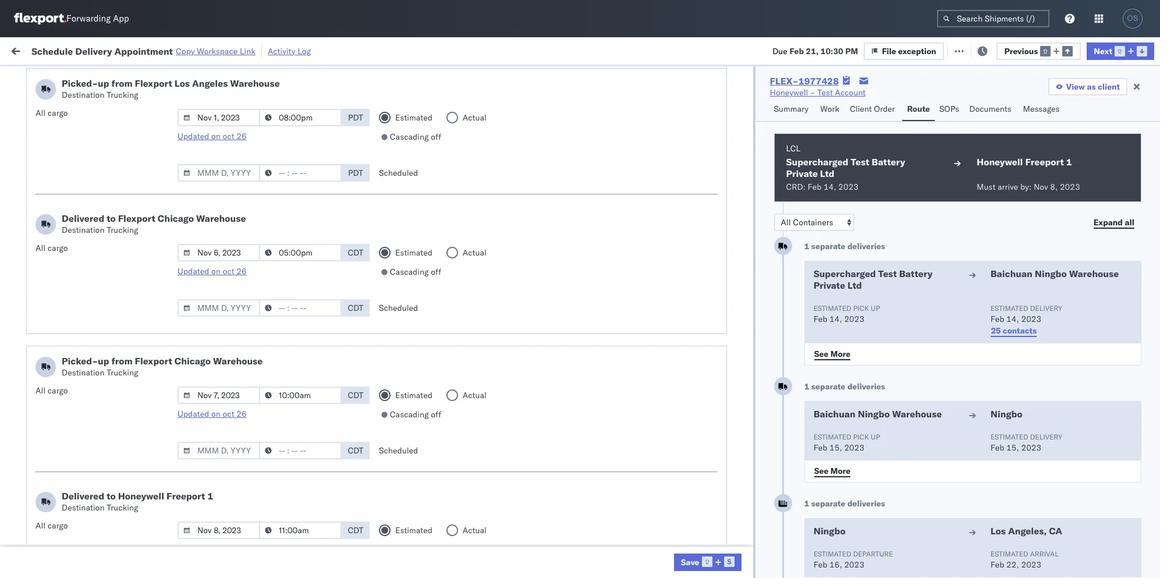Task type: locate. For each thing, give the bounding box(es) containing it.
2 vertical spatial deliveries
[[848, 498, 885, 509]]

flex-2150210 button
[[689, 428, 770, 445], [689, 428, 770, 445]]

maeu1234567 for 10:30 pm est, feb 21, 2023
[[792, 456, 851, 467]]

22, down 10:30 pm est, feb 21, 2023
[[277, 482, 290, 493]]

1 vertical spatial more
[[831, 465, 851, 476]]

ocean for first the confirm delivery button from the bottom
[[393, 175, 417, 185]]

2 ocean fcl from the top
[[393, 175, 434, 185]]

from
[[111, 77, 133, 89], [86, 143, 103, 153], [91, 226, 108, 236], [91, 251, 108, 262], [86, 302, 103, 313], [91, 328, 108, 339], [111, 355, 133, 367], [91, 373, 108, 384], [91, 456, 108, 467], [91, 482, 108, 492], [86, 507, 103, 518], [86, 533, 103, 543]]

2 updated on oct 26 button from the top
[[178, 266, 247, 277]]

2 vertical spatial upload customs clearance documents
[[27, 431, 172, 441]]

1 horizontal spatial file
[[961, 45, 975, 56]]

1 vertical spatial confirm delivery button
[[27, 174, 89, 187]]

flexport inside delivered to flexport chicago warehouse destination trucking
[[118, 213, 155, 224]]

pick inside the estimated pick up feb 15, 2023
[[853, 433, 869, 441]]

4 schedule pickup from los angeles, ca link from the top
[[27, 456, 170, 467]]

pick left 017482927423
[[853, 433, 869, 441]]

more down estimated pick up feb 14, 2023
[[831, 348, 851, 359]]

1977428 up the "container"
[[799, 75, 839, 87]]

ltd for baichuan ningbo warehouse
[[848, 279, 862, 291]]

filtered
[[12, 71, 40, 82]]

estimated
[[395, 112, 432, 123], [395, 247, 432, 258], [814, 304, 852, 313], [991, 304, 1029, 313], [395, 390, 432, 401], [814, 433, 852, 441], [991, 433, 1029, 441], [395, 525, 432, 536], [814, 550, 852, 558], [991, 550, 1029, 558]]

0 vertical spatial see
[[814, 348, 829, 359]]

1 vertical spatial 22,
[[1007, 559, 1019, 570]]

5 fcl from the top
[[419, 303, 434, 314]]

3 flex-2130384 from the top
[[708, 175, 768, 185]]

1 mawb1234 from the top
[[876, 380, 921, 390]]

from for schedule pickup from los angeles international airport button
[[91, 373, 108, 384]]

delivery inside estimated delivery feb 15, 2023
[[1030, 433, 1062, 441]]

feb inside estimated departure feb 16, 2023
[[814, 559, 828, 570]]

workitem
[[13, 95, 43, 104]]

0 vertical spatial mawb1234
[[876, 380, 921, 390]]

1 separate deliveries
[[804, 241, 885, 252], [804, 381, 885, 392], [804, 498, 885, 509]]

3 schedule delivery appointment link from the top
[[27, 404, 143, 416]]

2 vertical spatial schedule delivery appointment
[[27, 405, 143, 415]]

forwarding
[[66, 13, 111, 24]]

mofu0618318 for 2:59 am est, feb 14, 2023
[[792, 226, 851, 236]]

1 vertical spatial customs
[[55, 200, 88, 210]]

no
[[276, 72, 285, 81]]

see
[[814, 348, 829, 359], [814, 465, 829, 476]]

ningbo
[[1035, 268, 1067, 279], [858, 408, 890, 420], [991, 408, 1023, 420], [814, 525, 846, 537]]

0 vertical spatial flexport
[[135, 77, 172, 89]]

0 vertical spatial 8:30
[[206, 98, 224, 109]]

due
[[773, 46, 788, 56]]

1 horizontal spatial freeport
[[1025, 156, 1064, 168]]

confirm delivery down status
[[27, 98, 89, 108]]

0 horizontal spatial by:
[[42, 71, 53, 82]]

2 off from the top
[[431, 267, 441, 277]]

3 deliveries from the top
[[848, 498, 885, 509]]

1 actual from the top
[[463, 112, 487, 123]]

2:59 am est, feb 17, 2023 for confirm pickup from los angeles, ca
[[206, 303, 312, 314]]

see down the estimated pick up feb 15, 2023
[[814, 465, 829, 476]]

flex-1988285 button
[[689, 326, 770, 342], [689, 326, 770, 342], [689, 351, 770, 368], [689, 351, 770, 368]]

flexport inside picked-up from flexport los angeles warehouse destination trucking
[[135, 77, 172, 89]]

separate for baichuan ningbo warehouse
[[811, 381, 846, 392]]

1 horizontal spatial exception
[[977, 45, 1015, 56]]

2 vertical spatial scheduled
[[379, 445, 418, 456]]

upload customs clearance documents down confirm pickup from rotterdam, netherlands button
[[27, 200, 172, 210]]

numbers for mbl/mawb numbers
[[918, 95, 947, 104]]

from for 2:59 am est, feb 14, 2023 schedule pickup from los angeles, ca button
[[91, 226, 108, 236]]

warehouse up 8:30 am est, feb 3, 2023
[[230, 77, 280, 89]]

mawb1234 for schedule pickup from los angeles international airport
[[876, 380, 921, 390]]

1 vertical spatial battery
[[899, 268, 933, 279]]

3 cdt from the top
[[348, 390, 364, 401]]

10:30 pm est, feb 21, 2023
[[206, 457, 316, 467]]

1 horizontal spatial numbers
[[918, 95, 947, 104]]

am for schedule delivery appointment button for 2:59 am est, feb 15, 2023
[[226, 277, 239, 288]]

2 flex-2001714 from the top
[[708, 406, 768, 416]]

updated for warehouse
[[178, 266, 209, 277]]

see down estimated pick up feb 14, 2023
[[814, 348, 829, 359]]

see more button down the estimated pick up feb 15, 2023
[[807, 462, 858, 480]]

flexport. image
[[14, 13, 66, 24]]

numbers inside mbl/mawb numbers button
[[918, 95, 947, 104]]

confirm delivery button down status
[[27, 97, 89, 110]]

cargo for picked-up from flexport los angeles warehouse
[[48, 108, 68, 118]]

estimated departure feb 16, 2023
[[814, 550, 893, 570]]

2:59 am est, feb 15, 2023
[[206, 252, 312, 262], [206, 277, 312, 288]]

all for picked-up from flexport los angeles warehouse
[[36, 108, 45, 118]]

see more button down estimated pick up feb 14, 2023
[[807, 345, 858, 363]]

los for 1st confirm pickup from los angeles, ca button from the bottom of the page
[[105, 533, 118, 543]]

team
[[1076, 277, 1094, 288]]

2 mawb1234 from the top
[[876, 406, 921, 416]]

warehouse inside delivered to flexport chicago warehouse destination trucking
[[196, 213, 246, 224]]

0 vertical spatial flex-2001714
[[708, 380, 768, 390]]

picked- inside picked-up from flexport los angeles warehouse destination trucking
[[62, 77, 98, 89]]

pick inside estimated pick up feb 14, 2023
[[853, 304, 869, 313]]

pm down 8:30 am est, feb 3, 2023
[[226, 124, 238, 134]]

battery up 05707175362 at the right top of page
[[872, 156, 905, 168]]

2 cargo from the top
[[48, 243, 68, 253]]

0 horizontal spatial 22,
[[277, 482, 290, 493]]

warehouse down "2:00"
[[196, 213, 246, 224]]

1 vertical spatial zimu3048342
[[876, 149, 931, 160]]

upload customs clearance documents link up confirm pickup from rotterdam, netherlands link
[[27, 123, 172, 134]]

flex-
[[770, 75, 799, 87], [708, 98, 733, 109], [708, 124, 733, 134], [708, 149, 733, 160], [708, 175, 733, 185], [708, 201, 733, 211], [708, 226, 733, 237], [708, 252, 733, 262], [708, 277, 733, 288], [708, 303, 733, 314], [708, 329, 733, 339], [708, 354, 733, 365], [708, 380, 733, 390], [708, 406, 733, 416], [708, 431, 733, 442], [708, 457, 733, 467], [708, 482, 733, 493], [708, 508, 733, 518], [708, 534, 733, 544], [708, 559, 733, 570]]

feb inside estimated delivery feb 15, 2023
[[991, 442, 1005, 453]]

0 vertical spatial private
[[786, 168, 818, 179]]

os button
[[1120, 5, 1146, 32]]

1989365
[[733, 201, 768, 211]]

3 cascading off from the top
[[390, 409, 441, 420]]

schedule
[[31, 45, 73, 57], [27, 226, 61, 236], [27, 251, 61, 262], [27, 277, 61, 287], [27, 328, 61, 339], [27, 354, 61, 364], [27, 373, 61, 384], [27, 405, 61, 415], [27, 456, 61, 467], [27, 482, 61, 492]]

1 vertical spatial 2130384
[[733, 149, 768, 160]]

numbers inside container numbers
[[792, 100, 821, 108]]

2023 inside estimated pick up feb 14, 2023
[[844, 314, 865, 324]]

2 confirm from the top
[[27, 143, 57, 153]]

1 vertical spatial upload
[[27, 200, 53, 210]]

(0)
[[190, 45, 205, 56]]

1 maeu1234567 from the top
[[792, 456, 851, 467]]

actual for picked-up from flexport los angeles warehouse
[[463, 112, 487, 123]]

baichuan left "test"
[[991, 268, 1033, 279]]

test123
[[876, 482, 910, 493]]

1 ocean lcl from the top
[[393, 329, 433, 339]]

1 destination from the top
[[62, 90, 105, 100]]

on for picked-up from flexport chicago warehouse
[[211, 409, 221, 419]]

5 nyku9743990 from the top
[[792, 354, 849, 364]]

1 picked- from the top
[[62, 77, 98, 89]]

sops
[[940, 104, 960, 114]]

ca for 1st confirm pickup from los angeles, ca button from the bottom of the page
[[154, 533, 165, 543]]

1 vertical spatial 1 separate deliveries
[[804, 381, 885, 392]]

3 oct from the top
[[223, 409, 234, 419]]

0 vertical spatial supercharged test battery private ltd
[[786, 156, 905, 179]]

numbers
[[918, 95, 947, 104], [792, 100, 821, 108]]

1 customs from the top
[[55, 123, 88, 134]]

confirm for 1st confirm pickup from los angeles, ca button from the bottom of the page
[[27, 533, 57, 543]]

am for schedule delivery appointment button related to 2:59 am est, feb 17, 2023
[[226, 354, 239, 365]]

3 schedule pickup from los angeles, ca from the top
[[27, 328, 170, 339]]

angeles, for first confirm pickup from los angeles, ca button from the top
[[120, 302, 152, 313]]

deliveries
[[848, 241, 885, 252], [848, 381, 885, 392], [848, 498, 885, 509]]

up inside the estimated pick up feb 15, 2023
[[871, 433, 880, 441]]

mbl/mawb numbers
[[876, 95, 947, 104]]

8:30 down progress
[[206, 98, 224, 109]]

angeles
[[192, 77, 228, 89], [125, 373, 154, 384]]

4 1911408 from the top
[[733, 559, 768, 570]]

flex-1977428 up the "container"
[[770, 75, 839, 87]]

mawb1234 for schedule delivery appointment
[[876, 406, 921, 416]]

0 horizontal spatial otter
[[476, 329, 496, 339]]

from for first confirm pickup from los angeles, ca button from the top
[[86, 302, 103, 313]]

0 vertical spatial work
[[127, 45, 148, 56]]

confirm delivery link
[[27, 97, 89, 109], [27, 174, 89, 185]]

schedule delivery appointment button for 2:59 am est, feb 17, 2023
[[27, 353, 143, 366]]

0 vertical spatial 1977428
[[799, 75, 839, 87]]

customs down "airport"
[[55, 431, 88, 441]]

3 2:59 am est, feb 17, 2023 from the top
[[206, 354, 312, 365]]

updated on oct 26 for los
[[178, 131, 247, 141]]

batch action
[[1095, 45, 1145, 56]]

upload customs clearance documents up confirm pickup from rotterdam, netherlands link
[[27, 123, 172, 134]]

upload customs clearance documents down "airport"
[[27, 431, 172, 441]]

flex-1911408 button
[[689, 249, 770, 265], [689, 249, 770, 265], [689, 275, 770, 291], [689, 275, 770, 291], [689, 505, 770, 521], [689, 505, 770, 521], [689, 556, 770, 573], [689, 556, 770, 573]]

estimated inside estimated delivery feb 14, 2023 25 contacts
[[991, 304, 1029, 313]]

2 vertical spatial flexport
[[135, 355, 172, 367]]

updated on oct 26 for chicago
[[178, 409, 247, 419]]

1977428 down 2150210
[[733, 457, 768, 467]]

mawb1234
[[876, 380, 921, 390], [876, 406, 921, 416]]

1 horizontal spatial baichuan ningbo warehouse
[[991, 268, 1119, 279]]

flex-1977428 down flex-2150210
[[708, 457, 768, 467]]

schedule pickup from los angeles, ca button for 10:30 pm est, feb 21, 2023
[[27, 456, 170, 468]]

2023 inside estimated delivery feb 14, 2023 25 contacts
[[1021, 314, 1042, 324]]

lcl for honeywell - test account
[[419, 534, 433, 544]]

private up estimated pick up feb 14, 2023
[[814, 279, 845, 291]]

cascading for delivered to flexport chicago warehouse
[[390, 267, 429, 277]]

mbl/mawb
[[876, 95, 916, 104]]

5 confirm from the top
[[27, 507, 57, 518]]

1 horizontal spatial ltd
[[848, 279, 862, 291]]

4 ocean fcl from the top
[[393, 277, 434, 288]]

2 flex-1911408 from the top
[[708, 277, 768, 288]]

0 vertical spatial 2:59 am est, feb 17, 2023
[[206, 303, 312, 314]]

assignment
[[1096, 277, 1138, 288]]

delivered inside delivered to honeywell freeport 1 destination trucking
[[62, 490, 104, 502]]

confirm for first confirm pickup from los angeles, ca button from the top
[[27, 302, 57, 313]]

1 for feb 16, 2023
[[804, 498, 809, 509]]

at
[[232, 45, 239, 56]]

: for snoozed
[[270, 72, 273, 81]]

confirm pickup from rotterdam, netherlands link
[[27, 142, 184, 166]]

filtered by:
[[12, 71, 53, 82]]

file exception down search shipments (/) text box
[[961, 45, 1015, 56]]

4 confirm from the top
[[27, 302, 57, 313]]

1 vertical spatial mofu0618318
[[792, 303, 851, 313]]

22, down los angeles, ca
[[1007, 559, 1019, 570]]

numbers for container numbers
[[792, 100, 821, 108]]

: left ready
[[84, 72, 86, 81]]

1 vertical spatial mawb1234
[[876, 406, 921, 416]]

oct for chicago
[[223, 409, 234, 419]]

view
[[1066, 82, 1085, 92]]

mbltest1234 for schedule pickup from los angeles, ca
[[876, 329, 931, 339]]

-
[[810, 87, 816, 98], [533, 329, 538, 339], [517, 534, 522, 544], [601, 534, 606, 544]]

picked- inside picked-up from flexport chicago warehouse destination trucking
[[62, 355, 98, 367]]

0 vertical spatial clearance
[[90, 123, 128, 134]]

21, up "flex-1977428" link
[[806, 46, 819, 56]]

-- : -- -- text field
[[259, 164, 342, 182], [259, 244, 342, 261], [259, 299, 342, 317], [259, 387, 342, 404], [259, 442, 342, 459], [259, 522, 342, 539]]

1 flex-1988285 from the top
[[708, 329, 768, 339]]

0 vertical spatial ocean lcl
[[393, 329, 433, 339]]

up inside estimated pick up feb 14, 2023
[[871, 304, 880, 313]]

cascading for picked-up from flexport chicago warehouse
[[390, 409, 429, 420]]

1 vertical spatial picked-
[[62, 355, 98, 367]]

from inside confirm pickup from rotterdam, netherlands
[[86, 143, 103, 153]]

0 vertical spatial lcl
[[786, 143, 801, 154]]

from for second confirm pickup from los angeles, ca button from the top
[[86, 507, 103, 518]]

estimated inside the estimated pick up feb 15, 2023
[[814, 433, 852, 441]]

ca for schedule pickup from los angeles, ca button associated with 10:30 pm est, feb 21, 2023
[[159, 456, 170, 467]]

1 2001714 from the top
[[733, 380, 768, 390]]

products
[[498, 329, 531, 339]]

by: right "filtered"
[[42, 71, 53, 82]]

confirm delivery link down status
[[27, 97, 89, 109]]

flex-1989365 button
[[689, 198, 770, 214], [689, 198, 770, 214]]

to inside delivered to flexport chicago warehouse destination trucking
[[107, 213, 116, 224]]

upload down workitem
[[27, 123, 53, 134]]

delivered inside delivered to flexport chicago warehouse destination trucking
[[62, 213, 104, 224]]

delivery
[[1030, 304, 1062, 313], [1030, 433, 1062, 441]]

17, for ocean lcl
[[277, 329, 290, 339]]

see more down the estimated pick up feb 15, 2023
[[814, 465, 851, 476]]

0 vertical spatial deliveries
[[848, 241, 885, 252]]

2:59 am est, feb 15, 2023 for schedule delivery appointment
[[206, 277, 312, 288]]

los inside schedule pickup from los angeles international airport
[[110, 373, 123, 384]]

pick left testmbl123
[[853, 304, 869, 313]]

3 updated on oct 26 from the top
[[178, 409, 247, 419]]

0 horizontal spatial angeles
[[125, 373, 154, 384]]

7,
[[277, 175, 285, 185]]

10:30 down the 3:00
[[206, 457, 229, 467]]

off
[[431, 132, 441, 142], [431, 267, 441, 277], [431, 409, 441, 420], [431, 544, 441, 555]]

test
[[818, 87, 833, 98], [851, 156, 870, 168], [513, 252, 528, 262], [878, 268, 897, 279], [540, 329, 556, 339], [524, 534, 540, 544], [608, 534, 623, 544]]

bookings test consignee
[[476, 252, 569, 262]]

from inside picked-up from flexport los angeles warehouse destination trucking
[[111, 77, 133, 89]]

5 schedule pickup from los angeles, ca link from the top
[[27, 481, 170, 493]]

26 up 3:00 pm est, feb 20, 2023
[[237, 409, 247, 419]]

more down the estimated pick up feb 15, 2023
[[831, 465, 851, 476]]

15, inside the estimated pick up feb 15, 2023
[[830, 442, 842, 453]]

21, down 20,
[[281, 457, 294, 467]]

2 maeu1234567 from the top
[[792, 533, 851, 544]]

supercharged test battery private ltd for honeywell freeport 1
[[786, 156, 905, 179]]

clearance up delivered to flexport chicago warehouse destination trucking
[[90, 200, 128, 210]]

2023 inside estimated arrival feb 22, 2023
[[1021, 559, 1042, 570]]

1 separate deliveries for baichuan ningbo warehouse
[[804, 381, 885, 392]]

flex-2130384 for 2:00 am est, feb 7, 2023
[[708, 175, 768, 185]]

1 separate deliveries for ningbo
[[804, 498, 885, 509]]

upload customs clearance documents button down confirm pickup from rotterdam, netherlands button
[[27, 199, 172, 212]]

test 20 wi team assignment
[[1037, 277, 1138, 288]]

am for schedule pickup from los angeles, ca button corresponding to 2:59 am est, feb 17, 2023
[[226, 329, 239, 339]]

3 off from the top
[[431, 409, 441, 420]]

see for feb 14, 2023
[[814, 348, 829, 359]]

crd:
[[786, 182, 806, 192]]

6 am from the top
[[226, 303, 239, 314]]

: left no
[[270, 72, 273, 81]]

est, for 2:59 am est, feb 14, 2023 schedule pickup from los angeles, ca button
[[241, 226, 259, 237]]

017482927423
[[876, 431, 936, 442]]

0 vertical spatial see more
[[814, 348, 851, 359]]

1 horizontal spatial :
[[270, 72, 273, 81]]

8,
[[1050, 182, 1058, 192]]

est, for schedule pickup from los angeles, ca button associated with 2:59 am est, feb 15, 2023
[[241, 252, 259, 262]]

supercharged test battery private ltd up testmbl123
[[814, 268, 933, 291]]

am for first confirm pickup from los angeles, ca button from the top
[[226, 303, 239, 314]]

pickup for testmbl123
[[59, 302, 84, 313]]

air
[[393, 406, 403, 416]]

0 vertical spatial picked-
[[62, 77, 98, 89]]

1 all cargo from the top
[[36, 108, 68, 118]]

1 vertical spatial 3:30 pm est, feb 17, 2023
[[206, 406, 311, 416]]

0 vertical spatial mbltest1234
[[876, 329, 931, 339]]

schedule delivery appointment for 3:30 pm est, feb 17, 2023
[[27, 405, 143, 415]]

5 cdt from the top
[[348, 525, 364, 536]]

1 updated on oct 26 button from the top
[[178, 131, 247, 141]]

3 confirm pickup from los angeles, ca link from the top
[[27, 532, 165, 544]]

upload customs clearance documents button
[[27, 199, 172, 212], [27, 430, 172, 443]]

1 vertical spatial flex-2130384
[[708, 149, 768, 160]]

upload customs clearance documents link down confirm pickup from rotterdam, netherlands button
[[27, 199, 172, 211]]

1 vertical spatial upload customs clearance documents button
[[27, 430, 172, 443]]

0 vertical spatial upload customs clearance documents link
[[27, 123, 172, 134]]

ltd up estimated pick up feb 14, 2023
[[848, 279, 862, 291]]

by: left nov
[[1021, 182, 1032, 192]]

work right import
[[127, 45, 148, 56]]

chicago inside picked-up from flexport chicago warehouse destination trucking
[[175, 355, 211, 367]]

205
[[268, 45, 283, 56]]

copy workspace link button
[[176, 46, 256, 56]]

confirm delivery down netherlands
[[27, 174, 89, 185]]

supercharged up crd: feb 14, 2023
[[786, 156, 849, 168]]

ca for first confirm pickup from los angeles, ca button from the top
[[154, 302, 165, 313]]

pickup inside schedule pickup from los angeles international airport
[[63, 373, 88, 384]]

0 vertical spatial 21,
[[806, 46, 819, 56]]

schedule pickup from los angeles, ca button for 2:59 am est, feb 17, 2023
[[27, 327, 170, 340]]

otter
[[476, 329, 496, 339], [560, 329, 579, 339]]

work down honeywell - test account link
[[820, 104, 840, 114]]

2 1 separate deliveries from the top
[[804, 381, 885, 392]]

0 vertical spatial 2006134
[[733, 226, 768, 237]]

0 vertical spatial schedule delivery appointment link
[[27, 276, 143, 288]]

mbltest1234 for schedule delivery appointment
[[876, 354, 931, 365]]

cascading
[[390, 132, 429, 142], [390, 267, 429, 277], [390, 409, 429, 420], [390, 544, 429, 555]]

los for schedule pickup from los angeles, ca button corresponding to 2:59 am est, feb 17, 2023
[[110, 328, 123, 339]]

2 more from the top
[[831, 465, 851, 476]]

3 updated on oct 26 button from the top
[[178, 409, 247, 419]]

customs down netherlands
[[55, 200, 88, 210]]

1 horizontal spatial 22,
[[1007, 559, 1019, 570]]

1 resize handle column header from the left
[[185, 90, 199, 578]]

MMM D, YYYY text field
[[178, 109, 260, 126], [178, 164, 260, 182], [178, 244, 260, 261], [178, 299, 260, 317], [178, 442, 260, 459], [178, 522, 260, 539]]

1 vertical spatial 2006134
[[733, 303, 768, 314]]

lcl
[[786, 143, 801, 154], [419, 329, 433, 339], [419, 534, 433, 544]]

confirm inside confirm pickup from rotterdam, netherlands
[[27, 143, 57, 153]]

estimated inside estimated delivery feb 15, 2023
[[991, 433, 1029, 441]]

26 right 12:30
[[237, 544, 247, 554]]

2 vertical spatial customs
[[55, 431, 88, 441]]

10:30 up "flex-1977428" link
[[821, 46, 843, 56]]

0 vertical spatial pick
[[853, 304, 869, 313]]

warehouse up mmm d, yyyy text field
[[213, 355, 263, 367]]

file exception up mbl/mawb numbers
[[882, 46, 936, 56]]

documents for first upload customs clearance documents link from the bottom of the page
[[130, 431, 172, 441]]

schedule delivery appointment link
[[27, 276, 143, 288], [27, 353, 143, 365], [27, 404, 143, 416]]

1 vertical spatial schedule delivery appointment
[[27, 354, 143, 364]]

clearance up confirm pickup from rotterdam, netherlands link
[[90, 123, 128, 134]]

2:59 am est, feb 17, 2023
[[206, 303, 312, 314], [206, 329, 312, 339], [206, 354, 312, 365]]

otter left products,
[[560, 329, 579, 339]]

1 vertical spatial confirm delivery
[[27, 174, 89, 185]]

see more down estimated pick up feb 14, 2023
[[814, 348, 851, 359]]

0 vertical spatial to
[[107, 213, 116, 224]]

flex-1988285
[[708, 329, 768, 339], [708, 354, 768, 365]]

confirm for confirm pickup from rotterdam, netherlands button
[[27, 143, 57, 153]]

upload customs clearance documents
[[27, 123, 172, 134], [27, 200, 172, 210], [27, 431, 172, 441]]

feb inside estimated arrival feb 22, 2023
[[991, 559, 1005, 570]]

1 vertical spatial lcl
[[419, 329, 433, 339]]

0 horizontal spatial :
[[84, 72, 86, 81]]

clearance down "airport"
[[90, 431, 128, 441]]

1 horizontal spatial work
[[820, 104, 840, 114]]

2001714
[[733, 380, 768, 390], [733, 406, 768, 416]]

flexport inside picked-up from flexport chicago warehouse destination trucking
[[135, 355, 172, 367]]

3 am from the top
[[226, 226, 239, 237]]

2 : from the left
[[270, 72, 273, 81]]

due feb 21, 10:30 pm
[[773, 46, 858, 56]]

4 cascading from the top
[[390, 544, 429, 555]]

0 vertical spatial 22,
[[277, 482, 290, 493]]

1 horizontal spatial by:
[[1021, 182, 1032, 192]]

0 vertical spatial battery
[[872, 156, 905, 168]]

1 trucking from the top
[[107, 90, 138, 100]]

maeu1234567 down the estimated pick up feb 15, 2023
[[792, 456, 851, 467]]

upload
[[27, 123, 53, 134], [27, 200, 53, 210], [27, 431, 53, 441]]

lcl for otter products, llc
[[419, 329, 433, 339]]

2 vertical spatial clearance
[[90, 431, 128, 441]]

MMM D, YYYY text field
[[178, 387, 260, 404]]

angeles, for schedule pickup from los angeles, ca button corresponding to 2:59 am est, feb 17, 2023
[[125, 328, 157, 339]]

2:59 for first confirm pickup from los angeles, ca button from the top
[[206, 303, 224, 314]]

private up crd:
[[786, 168, 818, 179]]

1 vertical spatial pick
[[853, 433, 869, 441]]

0 vertical spatial schedule delivery appointment button
[[27, 276, 143, 289]]

2 vertical spatial separate
[[811, 498, 846, 509]]

2 demu1232567 from the top
[[792, 277, 851, 288]]

1 vertical spatial supercharged test battery private ltd
[[814, 268, 933, 291]]

supercharged up estimated pick up feb 14, 2023
[[814, 268, 876, 279]]

2 vertical spatial confirm pickup from los angeles, ca
[[27, 533, 165, 543]]

1 vertical spatial angeles
[[125, 373, 154, 384]]

0 vertical spatial angeles
[[192, 77, 228, 89]]

2 clearance from the top
[[90, 200, 128, 210]]

maeu1234567 up 16, on the bottom of the page
[[792, 533, 851, 544]]

0 vertical spatial 3:30
[[206, 380, 224, 390]]

exception up mbl/mawb numbers
[[898, 46, 936, 56]]

0 vertical spatial confirm pickup from los angeles, ca button
[[27, 302, 165, 315]]

2:00
[[206, 175, 224, 185]]

2 schedule pickup from los angeles, ca from the top
[[27, 251, 170, 262]]

battery for honeywell freeport 1
[[872, 156, 905, 168]]

baichuan up the estimated pick up feb 15, 2023
[[814, 408, 856, 420]]

customs up confirm pickup from rotterdam, netherlands
[[55, 123, 88, 134]]

resize handle column header
[[185, 90, 199, 578], [328, 90, 342, 578], [373, 90, 387, 578], [457, 90, 471, 578], [540, 90, 554, 578], [669, 90, 683, 578], [772, 90, 786, 578], [856, 90, 870, 578], [1017, 90, 1031, 578], [1101, 90, 1115, 578], [1139, 90, 1153, 578]]

to inside delivered to honeywell freeport 1 destination trucking
[[107, 490, 116, 502]]

26 down 8:30 am est, feb 3, 2023
[[237, 131, 247, 141]]

1 vertical spatial mbltest1234
[[876, 354, 931, 365]]

flex-1891264
[[708, 482, 768, 493]]

battery up testmbl123
[[899, 268, 933, 279]]

delivery
[[75, 45, 112, 57], [59, 98, 89, 108], [59, 174, 89, 185], [63, 277, 93, 287], [63, 354, 93, 364], [63, 405, 93, 415]]

container numbers
[[792, 90, 823, 108]]

2 see from the top
[[814, 465, 829, 476]]

flex-1977428 up save button
[[708, 534, 768, 544]]

0 vertical spatial upload customs clearance documents
[[27, 123, 172, 134]]

mmm d, yyyy text field for fifth -- : -- -- text box from the bottom of the page
[[178, 244, 260, 261]]

8:30 down 8:30 am est, feb 3, 2023
[[206, 124, 224, 134]]

trucking inside delivered to flexport chicago warehouse destination trucking
[[107, 225, 138, 235]]

1 8:30 from the top
[[206, 98, 224, 109]]

0 vertical spatial 2130384
[[733, 124, 768, 134]]

1 demo123 from the top
[[876, 252, 915, 262]]

updated on oct 26 button for los
[[178, 131, 247, 141]]

1 vertical spatial supercharged
[[814, 268, 876, 279]]

1
[[1066, 156, 1072, 168], [804, 241, 809, 252], [804, 381, 809, 392], [207, 490, 213, 502], [804, 498, 809, 509]]

3:30 down mmm d, yyyy text field
[[206, 406, 224, 416]]

3:30 up the 3:00
[[206, 380, 224, 390]]

delivery inside estimated delivery feb 14, 2023 25 contacts
[[1030, 304, 1062, 313]]

5 schedule pickup from los angeles, ca button from the top
[[27, 481, 170, 494]]

warehouse inside picked-up from flexport chicago warehouse destination trucking
[[213, 355, 263, 367]]

confirm pickup from los angeles, ca link for second confirm pickup from los angeles, ca button from the top
[[27, 507, 165, 518]]

0 vertical spatial 2:59 am est, feb 15, 2023
[[206, 252, 312, 262]]

1 vertical spatial confirm pickup from los angeles, ca button
[[27, 507, 165, 520]]

file down search shipments (/) text box
[[961, 45, 975, 56]]

1 schedule pickup from los angeles, ca from the top
[[27, 226, 170, 236]]

1977428 up save button
[[733, 534, 768, 544]]

delivered for delivered to honeywell freeport 1
[[62, 490, 104, 502]]

exception down search shipments (/) text box
[[977, 45, 1015, 56]]

destination
[[62, 90, 105, 100], [62, 225, 105, 235], [62, 367, 105, 378], [62, 502, 105, 513]]

nyku9743990 for schedule delivery appointment
[[792, 354, 849, 364]]

1 vertical spatial scheduled
[[379, 303, 418, 313]]

ca for schedule pickup from los angeles, ca button associated with 2:59 am est, feb 15, 2023
[[159, 251, 170, 262]]

flex-1891264 button
[[689, 479, 770, 496], [689, 479, 770, 496]]

upload down netherlands
[[27, 200, 53, 210]]

supercharged test battery private ltd up crd: feb 14, 2023
[[786, 156, 905, 179]]

26 down 2:59 am est, feb 14, 2023
[[237, 266, 247, 277]]

2 cascading off from the top
[[390, 267, 441, 277]]

2:59 am est, feb 14, 2023
[[206, 226, 312, 237]]

3 2130384 from the top
[[733, 175, 768, 185]]

operator
[[1037, 95, 1065, 104]]

0 vertical spatial flex-2130384
[[708, 124, 768, 134]]

2 pick from the top
[[853, 433, 869, 441]]

upload customs clearance documents link down "airport"
[[27, 430, 172, 442]]

2 vertical spatial 1977428
[[733, 534, 768, 544]]

pickup inside confirm pickup from rotterdam, netherlands
[[59, 143, 84, 153]]

1 : from the left
[[84, 72, 86, 81]]

risk
[[241, 45, 255, 56]]

file up mbl/mawb
[[882, 46, 896, 56]]

1 vertical spatial by:
[[1021, 182, 1032, 192]]

2 nyku9743990 from the top
[[792, 149, 849, 160]]

1 vertical spatial 2001714
[[733, 406, 768, 416]]

1 vertical spatial confirm pickup from los angeles, ca link
[[27, 507, 165, 518]]

1 vertical spatial flex-1988285
[[708, 354, 768, 365]]

2023 inside the estimated pick up feb 15, 2023
[[844, 442, 865, 453]]

trucking
[[107, 90, 138, 100], [107, 225, 138, 235], [107, 367, 138, 378], [107, 502, 138, 513]]

: for status
[[84, 72, 86, 81]]

mmm d, yyyy text field for fourth -- : -- -- text box from the bottom of the page
[[178, 299, 260, 317]]

schedule pickup from los angeles, ca for 2:59 am est, feb 15, 2023
[[27, 251, 170, 262]]

from inside schedule pickup from los angeles international airport
[[91, 373, 108, 384]]

delivery for 15,
[[1030, 433, 1062, 441]]

see more button
[[807, 345, 858, 363], [807, 462, 858, 480]]

for
[[112, 72, 121, 81]]

2 vertical spatial upload customs clearance documents link
[[27, 430, 172, 442]]

pm right the 3:00
[[226, 431, 238, 442]]

confirm delivery link down netherlands
[[27, 174, 89, 185]]

3 trucking from the top
[[107, 367, 138, 378]]

1 horizontal spatial baichuan
[[991, 268, 1033, 279]]

1 horizontal spatial file exception
[[961, 45, 1015, 56]]

1 vertical spatial see
[[814, 465, 829, 476]]

from for schedule pickup from los angeles, ca button associated with 10:30 pm est, feb 21, 2023
[[91, 456, 108, 467]]

upload customs clearance documents button down "airport"
[[27, 430, 172, 443]]

1 vertical spatial separate
[[811, 381, 846, 392]]

mbltest1234
[[876, 329, 931, 339], [876, 354, 931, 365]]

0 vertical spatial delivered
[[62, 213, 104, 224]]

4 2:59 from the top
[[206, 303, 224, 314]]

flex-1977428 for 10:30 pm est, feb 21, 2023
[[708, 457, 768, 467]]

picked- up workitem button
[[62, 77, 98, 89]]

ltd up crd: feb 14, 2023
[[820, 168, 835, 179]]

otter left products
[[476, 329, 496, 339]]

confirm delivery button down netherlands
[[27, 174, 89, 187]]

2 customs from the top
[[55, 200, 88, 210]]

1 mofu0618318 from the top
[[792, 226, 851, 236]]

picked- for picked-up from flexport los angeles warehouse
[[62, 77, 98, 89]]

view as client button
[[1048, 78, 1128, 95]]

estimated inside estimated pick up feb 14, 2023
[[814, 304, 852, 313]]

3 actual from the top
[[463, 390, 487, 401]]

8 resize handle column header from the left
[[856, 90, 870, 578]]

ocean for schedule delivery appointment button for 2:59 am est, feb 15, 2023
[[393, 277, 417, 288]]

order
[[874, 104, 895, 114]]

picked- for picked-up from flexport chicago warehouse
[[62, 355, 98, 367]]

client
[[850, 104, 872, 114]]

pickup for flxt00001977428a
[[63, 456, 88, 467]]

1 3:30 from the top
[[206, 380, 224, 390]]

2 all from the top
[[36, 243, 45, 253]]

0 vertical spatial 3:30 pm est, feb 17, 2023
[[206, 380, 311, 390]]

05707175362
[[876, 201, 931, 211]]

22,
[[277, 482, 290, 493], [1007, 559, 1019, 570]]

picked- up schedule pickup from los angeles international airport
[[62, 355, 98, 367]]

flex-2006134 for 2:59 am est, feb 14, 2023
[[708, 226, 768, 237]]

3 schedule pickup from los angeles, ca link from the top
[[27, 327, 170, 339]]

file
[[961, 45, 975, 56], [882, 46, 896, 56]]

upload down international
[[27, 431, 53, 441]]



Task type: describe. For each thing, give the bounding box(es) containing it.
destination inside delivered to honeywell freeport 1 destination trucking
[[62, 502, 105, 513]]

25
[[991, 325, 1001, 336]]

feb inside estimated delivery feb 14, 2023 25 contacts
[[991, 314, 1005, 324]]

honeywell - test account link
[[770, 87, 866, 98]]

4 updated from the top
[[178, 544, 209, 554]]

all
[[1125, 217, 1135, 227]]

more for 15,
[[831, 465, 851, 476]]

all cargo for picked-up from flexport los angeles warehouse
[[36, 108, 68, 118]]

flxt00001977428a
[[876, 457, 956, 467]]

1977428 for 10:30 pm est, feb 21, 2023
[[733, 457, 768, 467]]

2:59 am est, feb 22, 2023
[[206, 482, 312, 493]]

delivered to flexport chicago warehouse destination trucking
[[62, 213, 246, 235]]

cdt for 4th -- : -- -- text box from the top
[[348, 390, 364, 401]]

26 for picked-up from flexport los angeles warehouse
[[237, 131, 247, 141]]

honeywell inside delivered to honeywell freeport 1 destination trucking
[[118, 490, 164, 502]]

my
[[12, 42, 30, 59]]

10 resize handle column header from the left
[[1101, 90, 1115, 578]]

22, inside estimated arrival feb 22, 2023
[[1007, 559, 1019, 570]]

work
[[33, 42, 63, 59]]

angeles, for schedule pickup from los angeles, ca button corresponding to 2:59 am est, feb 22, 2023
[[125, 482, 157, 492]]

pickup for mbltest1234
[[63, 328, 88, 339]]

14, inside estimated delivery feb 14, 2023 25 contacts
[[1007, 314, 1019, 324]]

schedule pickup from los angeles, ca button for 2:59 am est, feb 15, 2023
[[27, 251, 170, 263]]

4 demo123 from the top
[[876, 559, 915, 570]]

est, for schedule delivery appointment button related to 3:30 pm est, feb 17, 2023
[[240, 406, 258, 416]]

work button
[[816, 98, 845, 121]]

1 flex-1911408 from the top
[[708, 252, 768, 262]]

log
[[298, 46, 311, 56]]

4 off from the top
[[431, 544, 441, 555]]

1 confirm pickup from los angeles, ca button from the top
[[27, 302, 165, 315]]

maeu9408431
[[876, 98, 935, 109]]

work inside button
[[820, 104, 840, 114]]

5 resize handle column header from the left
[[540, 90, 554, 578]]

angeles, for 1st confirm pickup from los angeles, ca button from the bottom of the page
[[120, 533, 152, 543]]

2 confirm pickup from los angeles, ca from the top
[[27, 507, 165, 518]]

container
[[792, 90, 823, 99]]

feb inside estimated pick up feb 14, 2023
[[814, 314, 828, 324]]

2001714 for schedule pickup from los angeles international airport
[[733, 380, 768, 390]]

track
[[297, 45, 316, 56]]

2 upload customs clearance documents link from the top
[[27, 199, 172, 211]]

2:59 am est, feb 17, 2023 for schedule delivery appointment
[[206, 354, 312, 365]]

battery for baichuan ningbo warehouse
[[899, 268, 933, 279]]

0 horizontal spatial baichuan
[[814, 408, 856, 420]]

flex-2001714 for schedule delivery appointment
[[708, 406, 768, 416]]

from for schedule pickup from los angeles, ca button associated with 2:59 am est, feb 15, 2023
[[91, 251, 108, 262]]

8:30 for 8:30 am est, feb 3, 2023
[[206, 98, 224, 109]]

cdt for first -- : -- -- text box from the bottom
[[348, 525, 364, 536]]

warehouse up 017482927423
[[892, 408, 942, 420]]

see more button for 15,
[[807, 462, 858, 480]]

4 flex-1911408 from the top
[[708, 559, 768, 570]]

from inside picked-up from flexport chicago warehouse destination trucking
[[111, 355, 133, 367]]

2 zimu3048342 from the top
[[876, 149, 931, 160]]

1 ocean fcl from the top
[[393, 124, 434, 134]]

3 confirm pickup from los angeles, ca from the top
[[27, 533, 165, 543]]

cascading for picked-up from flexport los angeles warehouse
[[390, 132, 429, 142]]

pickup for mawb1234
[[63, 373, 88, 384]]

3 customs from the top
[[55, 431, 88, 441]]

6 -- : -- -- text field from the top
[[259, 522, 342, 539]]

1 nyku9743990 from the top
[[792, 123, 849, 134]]

messages
[[1023, 104, 1060, 114]]

clearance for first upload customs clearance documents link from the bottom of the page
[[90, 431, 128, 441]]

2 upload customs clearance documents button from the top
[[27, 430, 172, 443]]

estimated pick up feb 15, 2023
[[814, 433, 880, 453]]

trucking inside picked-up from flexport los angeles warehouse destination trucking
[[107, 90, 138, 100]]

up inside picked-up from flexport los angeles warehouse destination trucking
[[98, 77, 109, 89]]

1 upload customs clearance documents from the top
[[27, 123, 172, 134]]

from for schedule pickup from los angeles, ca button corresponding to 2:59 am est, feb 17, 2023
[[91, 328, 108, 339]]

batch action button
[[1077, 42, 1153, 59]]

1 upload customs clearance documents button from the top
[[27, 199, 172, 212]]

1 confirm delivery link from the top
[[27, 97, 89, 109]]

fcl for schedule delivery appointment
[[419, 277, 434, 288]]

25 contacts button
[[991, 325, 1038, 337]]

feb inside the estimated pick up feb 15, 2023
[[814, 442, 828, 453]]

status
[[64, 72, 84, 81]]

pm down 3:00 pm est, feb 20, 2023
[[231, 457, 244, 467]]

destination inside picked-up from flexport chicago warehouse destination trucking
[[62, 367, 105, 378]]

2 flex-1988285 from the top
[[708, 354, 768, 365]]

appointment for 2:59 am est, feb 15, 2023
[[95, 277, 143, 287]]

759 at risk
[[215, 45, 255, 56]]

3 -- : -- -- text field from the top
[[259, 299, 342, 317]]

ca for schedule pickup from los angeles, ca button corresponding to 2:59 am est, feb 17, 2023
[[159, 328, 170, 339]]

appointment for 2:59 am est, feb 17, 2023
[[95, 354, 143, 364]]

1 am from the top
[[226, 98, 239, 109]]

previous button
[[996, 42, 1081, 60]]

pm right 12:30
[[231, 534, 244, 544]]

est, for schedule delivery appointment button for 2:59 am est, feb 15, 2023
[[241, 277, 259, 288]]

warehouse right "20"
[[1069, 268, 1119, 279]]

departure
[[853, 550, 893, 558]]

2023 inside estimated departure feb 16, 2023
[[844, 559, 865, 570]]

maeu1234567 for 12:30 pm est, feb 24, 2023
[[792, 533, 851, 544]]

progress
[[182, 72, 211, 81]]

app
[[113, 13, 129, 24]]

1 1 separate deliveries from the top
[[804, 241, 885, 252]]

activity log button
[[268, 44, 311, 58]]

4 demu1232567 from the top
[[792, 559, 851, 569]]

0 vertical spatial by:
[[42, 71, 53, 82]]

private for baichuan ningbo warehouse
[[814, 279, 845, 291]]

4 actual from the top
[[463, 525, 487, 536]]

1 inside delivered to honeywell freeport 1 destination trucking
[[207, 490, 213, 502]]

forwarding app link
[[14, 13, 129, 24]]

0 horizontal spatial file
[[882, 46, 896, 56]]

4 cascading off from the top
[[390, 544, 441, 555]]

to for flexport
[[107, 213, 116, 224]]

2023 inside estimated delivery feb 15, 2023
[[1021, 442, 1042, 453]]

3 upload customs clearance documents link from the top
[[27, 430, 172, 442]]

message
[[157, 45, 190, 56]]

14, inside estimated pick up feb 14, 2023
[[830, 314, 842, 324]]

24,
[[281, 534, 294, 544]]

2 2130384 from the top
[[733, 149, 768, 160]]

confirm pickup from rotterdam, netherlands
[[27, 143, 146, 165]]

3:00 pm est, feb 20, 2023
[[206, 431, 311, 442]]

2 flex-2130384 from the top
[[708, 149, 768, 160]]

confirm delivery for second confirm delivery link
[[27, 174, 89, 185]]

activity log
[[268, 46, 311, 56]]

route
[[907, 104, 930, 114]]

import work
[[99, 45, 148, 56]]

import work button
[[94, 37, 152, 63]]

Search Shipments (/) text field
[[937, 10, 1050, 27]]

1 zimu3048342 from the top
[[876, 124, 931, 134]]

2130387
[[733, 98, 768, 109]]

1891264
[[733, 482, 768, 493]]

see for feb 15, 2023
[[814, 465, 829, 476]]

ocean for schedule pickup from los angeles, ca button associated with 2:59 am est, feb 15, 2023
[[393, 252, 417, 262]]

4 updated on oct 26 from the top
[[178, 544, 247, 554]]

airport
[[76, 385, 102, 396]]

schedule delivery appointment link for 2:59 am est, feb 17, 2023
[[27, 353, 143, 365]]

summary button
[[769, 98, 816, 121]]

work inside button
[[127, 45, 148, 56]]

ocean fcl for confirm pickup from los angeles, ca
[[393, 303, 434, 314]]

actual for delivered to flexport chicago warehouse
[[463, 247, 487, 258]]

otter products, llc
[[560, 329, 634, 339]]

delivery for 2:00 am est, feb 7, 2023
[[59, 174, 89, 185]]

pm up 3:00 pm est, feb 20, 2023
[[226, 380, 238, 390]]

delivery for 3:30 pm est, feb 17, 2023
[[63, 405, 93, 415]]

ready
[[89, 72, 110, 81]]

est, for schedule pickup from los angeles, ca button corresponding to 2:59 am est, feb 22, 2023
[[241, 482, 259, 493]]

1 1911408 from the top
[[733, 252, 768, 262]]

all for delivered to honeywell freeport 1
[[36, 520, 45, 531]]

actions
[[1122, 95, 1146, 104]]

8:30 am est, feb 3, 2023
[[206, 98, 307, 109]]

2 upload customs clearance documents from the top
[[27, 200, 172, 210]]

3 resize handle column header from the left
[[373, 90, 387, 578]]

3 flex-1911408 from the top
[[708, 508, 768, 518]]

2 confirm delivery button from the top
[[27, 174, 89, 187]]

to for honeywell
[[107, 490, 116, 502]]

pickup for zimu3048342
[[59, 143, 84, 153]]

4 updated on oct 26 button from the top
[[178, 544, 247, 554]]

3 demu1232567 from the top
[[792, 508, 851, 518]]

15, inside estimated delivery feb 15, 2023
[[1007, 442, 1019, 453]]

testmbl123
[[876, 303, 927, 314]]

1 confirm pickup from los angeles, ca from the top
[[27, 302, 165, 313]]

estimated delivery feb 15, 2023
[[991, 433, 1062, 453]]

fcl for schedule pickup from los angeles, ca
[[419, 252, 434, 262]]

must arrive by: nov 8, 2023
[[977, 182, 1080, 192]]

2:59 for schedule delivery appointment button related to 2:59 am est, feb 17, 2023
[[206, 354, 224, 365]]

1 horizontal spatial 21,
[[806, 46, 819, 56]]

Search Work text field
[[768, 42, 895, 59]]

delivered for delivered to flexport chicago warehouse
[[62, 213, 104, 224]]

3:30 for schedule pickup from los angeles international airport
[[206, 380, 224, 390]]

schedule inside schedule pickup from los angeles international airport
[[27, 373, 61, 384]]

los inside picked-up from flexport los angeles warehouse destination trucking
[[175, 77, 190, 89]]

nyku9743990 for schedule pickup from los angeles, ca
[[792, 328, 849, 339]]

see more for 15,
[[814, 465, 851, 476]]

off for picked-up from flexport chicago warehouse
[[431, 409, 441, 420]]

schedule pickup from los angeles international airport button
[[27, 373, 184, 397]]

11 resize handle column header from the left
[[1139, 90, 1153, 578]]

pm up honeywell - test account link
[[845, 46, 858, 56]]

ningbo left team
[[1035, 268, 1067, 279]]

wi
[[1065, 277, 1073, 288]]

confirm delivery for first confirm delivery link from the top
[[27, 98, 89, 108]]

ningbo up 16, on the bottom of the page
[[814, 525, 846, 537]]

otter for otter products - test account
[[476, 329, 496, 339]]

20
[[1053, 277, 1063, 288]]

4 resize handle column header from the left
[[457, 90, 471, 578]]

205 on track
[[268, 45, 316, 56]]

2 upload from the top
[[27, 200, 53, 210]]

on for picked-up from flexport los angeles warehouse
[[211, 131, 221, 141]]

5 -- : -- -- text field from the top
[[259, 442, 342, 459]]

chicago inside delivered to flexport chicago warehouse destination trucking
[[158, 213, 194, 224]]

crd: feb 14, 2023
[[786, 182, 859, 192]]

delivered to honeywell freeport 1 destination trucking
[[62, 490, 213, 513]]

estimated arrival feb 22, 2023
[[991, 550, 1059, 570]]

schedule delivery appointment link for 3:30 pm est, feb 17, 2023
[[27, 404, 143, 416]]

0 vertical spatial flex-1977428
[[770, 75, 839, 87]]

4 oct from the top
[[223, 544, 234, 554]]

est, for schedule pickup from los angeles, ca button corresponding to 2:59 am est, feb 17, 2023
[[241, 329, 259, 339]]

destination inside picked-up from flexport los angeles warehouse destination trucking
[[62, 90, 105, 100]]

from for 1st confirm pickup from los angeles, ca button from the bottom of the page
[[86, 533, 103, 543]]

2006134 for 2:59 am est, feb 14, 2023
[[733, 226, 768, 237]]

3 upload customs clearance documents from the top
[[27, 431, 172, 441]]

2 confirm pickup from los angeles, ca button from the top
[[27, 507, 165, 520]]

private for honeywell freeport 1
[[786, 168, 818, 179]]

delivery for 2:59 am est, feb 15, 2023
[[63, 277, 93, 287]]

my work
[[12, 42, 63, 59]]

1 for feb 15, 2023
[[804, 381, 809, 392]]

2:00 am est, feb 7, 2023
[[206, 175, 307, 185]]

messages button
[[1019, 98, 1066, 121]]

ningbo up estimated delivery feb 15, 2023 at right
[[991, 408, 1023, 420]]

ocean for first confirm pickup from los angeles, ca button from the top
[[393, 303, 417, 314]]

up inside picked-up from flexport chicago warehouse destination trucking
[[98, 355, 109, 367]]

flex-2130387
[[708, 98, 768, 109]]

save button
[[674, 554, 741, 571]]

3 confirm pickup from los angeles, ca button from the top
[[27, 532, 165, 545]]

freeport inside delivered to honeywell freeport 1 destination trucking
[[167, 490, 205, 502]]

3 demo123 from the top
[[876, 508, 915, 518]]

expand all button
[[1087, 214, 1142, 231]]

schedule pickup from los angeles, ca button for 2:59 am est, feb 22, 2023
[[27, 481, 170, 494]]

26 for picked-up from flexport chicago warehouse
[[237, 409, 247, 419]]

12:30
[[206, 534, 229, 544]]

estimated inside estimated departure feb 16, 2023
[[814, 550, 852, 558]]

9 resize handle column header from the left
[[1017, 90, 1031, 578]]

2 resize handle column header from the left
[[328, 90, 342, 578]]

flex-1977428 link
[[770, 75, 839, 87]]

schedule pickup from los angeles, ca for 2:59 am est, feb 14, 2023
[[27, 226, 170, 236]]

in
[[174, 72, 181, 81]]

account inside honeywell - test account link
[[835, 87, 866, 98]]

schedule delivery appointment link for 2:59 am est, feb 15, 2023
[[27, 276, 143, 288]]

angeles inside schedule pickup from los angeles international airport
[[125, 373, 154, 384]]

previous
[[1005, 46, 1038, 56]]

warehouse inside picked-up from flexport los angeles warehouse destination trucking
[[230, 77, 280, 89]]

4 -- : -- -- text field from the top
[[259, 387, 342, 404]]

snoozed : no
[[243, 72, 285, 81]]

pickup for test123
[[63, 482, 88, 492]]

7 resize handle column header from the left
[[772, 90, 786, 578]]

trucking inside delivered to honeywell freeport 1 destination trucking
[[107, 502, 138, 513]]

2150210
[[733, 431, 768, 442]]

llc
[[619, 329, 634, 339]]

confirm pickup from los angeles, ca link for 1st confirm pickup from los angeles, ca button from the bottom of the page
[[27, 532, 165, 544]]

1 ocean from the top
[[393, 124, 417, 134]]

flex-2150210
[[708, 431, 768, 442]]

6 resize handle column header from the left
[[669, 90, 683, 578]]

status : ready for work, blocked, in progress
[[64, 72, 211, 81]]

2:59 for 2:59 am est, feb 14, 2023 schedule pickup from los angeles, ca button
[[206, 226, 224, 237]]

deliveries for ningbo
[[848, 498, 885, 509]]

2 confirm delivery link from the top
[[27, 174, 89, 185]]

1 separate from the top
[[811, 241, 846, 252]]

trucking inside picked-up from flexport chicago warehouse destination trucking
[[107, 367, 138, 378]]

ningbo up 017482927423
[[858, 408, 890, 420]]

consignee
[[530, 252, 569, 262]]

from for confirm pickup from rotterdam, netherlands button
[[86, 143, 103, 153]]

1 1988285 from the top
[[733, 329, 768, 339]]

estimated inside estimated arrival feb 22, 2023
[[991, 550, 1029, 558]]

arrival
[[1030, 550, 1059, 558]]

0 horizontal spatial file exception
[[882, 46, 936, 56]]

batch
[[1095, 45, 1117, 56]]

schedule pickup from los angeles, ca for 10:30 pm est, feb 21, 2023
[[27, 456, 170, 467]]

angeles inside picked-up from flexport los angeles warehouse destination trucking
[[192, 77, 228, 89]]

cdt for fourth -- : -- -- text box from the bottom of the page
[[348, 303, 364, 313]]

destination inside delivered to flexport chicago warehouse destination trucking
[[62, 225, 105, 235]]

2 demo123 from the top
[[876, 277, 915, 288]]

updated for los
[[178, 131, 209, 141]]

link
[[240, 46, 256, 56]]

sops button
[[935, 98, 965, 121]]

oct for los
[[223, 131, 234, 141]]

1 vertical spatial 21,
[[281, 457, 294, 467]]

otter products - test account
[[476, 329, 588, 339]]

1 confirm delivery button from the top
[[27, 97, 89, 110]]

save
[[681, 557, 700, 567]]

3:30 for schedule delivery appointment
[[206, 406, 224, 416]]

from for schedule pickup from los angeles, ca button corresponding to 2:59 am est, feb 22, 2023
[[91, 482, 108, 492]]

1 fcl from the top
[[419, 124, 434, 134]]

nov
[[1034, 182, 1048, 192]]

3:00
[[206, 431, 224, 442]]

clearance for first upload customs clearance documents link
[[90, 123, 128, 134]]

ca for 2:59 am est, feb 14, 2023 schedule pickup from los angeles, ca button
[[159, 226, 170, 236]]

cargo for delivered to honeywell freeport 1
[[48, 520, 68, 531]]

1 -- : -- -- text field from the top
[[259, 164, 342, 182]]

4 26 from the top
[[237, 544, 247, 554]]

angeles, for second confirm pickup from los angeles, ca button from the top
[[120, 507, 152, 518]]

must
[[977, 182, 996, 192]]

0 horizontal spatial exception
[[898, 46, 936, 56]]

2 1911408 from the top
[[733, 277, 768, 288]]

workitem button
[[7, 93, 187, 104]]

0 vertical spatial freeport
[[1025, 156, 1064, 168]]

deliveries for baichuan ningbo warehouse
[[848, 381, 885, 392]]

2 1988285 from the top
[[733, 354, 768, 365]]

1 vertical spatial 10:30
[[206, 457, 229, 467]]

3 1911408 from the top
[[733, 508, 768, 518]]

12:30 pm est, feb 24, 2023
[[206, 534, 316, 544]]

7 ocean from the top
[[393, 534, 417, 544]]

confirm pickup from los angeles, ca link for first confirm pickup from los angeles, ca button from the top
[[27, 302, 165, 314]]

confirm pickup from rotterdam, netherlands button
[[27, 142, 184, 167]]

0 vertical spatial 10:30
[[821, 46, 843, 56]]

2 -- : -- -- text field from the top
[[259, 244, 342, 261]]

0 vertical spatial baichuan
[[991, 268, 1033, 279]]

mmm d, yyyy text field for -- : -- -- text field at left top
[[178, 109, 260, 126]]

1 deliveries from the top
[[848, 241, 885, 252]]

updated on oct 26 button for chicago
[[178, 409, 247, 419]]

1 upload customs clearance documents link from the top
[[27, 123, 172, 134]]

flexport for chicago
[[135, 355, 172, 367]]

3 confirm from the top
[[27, 174, 57, 185]]

3 upload from the top
[[27, 431, 53, 441]]

schedule pickup from los angeles international airport link
[[27, 373, 184, 396]]

all for picked-up from flexport chicago warehouse
[[36, 385, 45, 396]]

1 demu1232567 from the top
[[792, 252, 851, 262]]

international
[[27, 385, 74, 396]]

1 confirm from the top
[[27, 98, 57, 108]]

-- : -- -- text field
[[259, 109, 342, 126]]

1 upload from the top
[[27, 123, 53, 134]]

am for schedule pickup from los angeles, ca button corresponding to 2:59 am est, feb 22, 2023
[[226, 482, 239, 493]]

client order
[[850, 104, 895, 114]]

pm down mmm d, yyyy text field
[[226, 406, 238, 416]]

nyku9743990 for confirm pickup from rotterdam, netherlands
[[792, 149, 849, 160]]

3:30 pm est, feb 17, 2023 for schedule pickup from los angeles international airport
[[206, 380, 311, 390]]

0 horizontal spatial baichuan ningbo warehouse
[[814, 408, 942, 420]]



Task type: vqa. For each thing, say whether or not it's contained in the screenshot.
Choose A File Or Drag It Here
no



